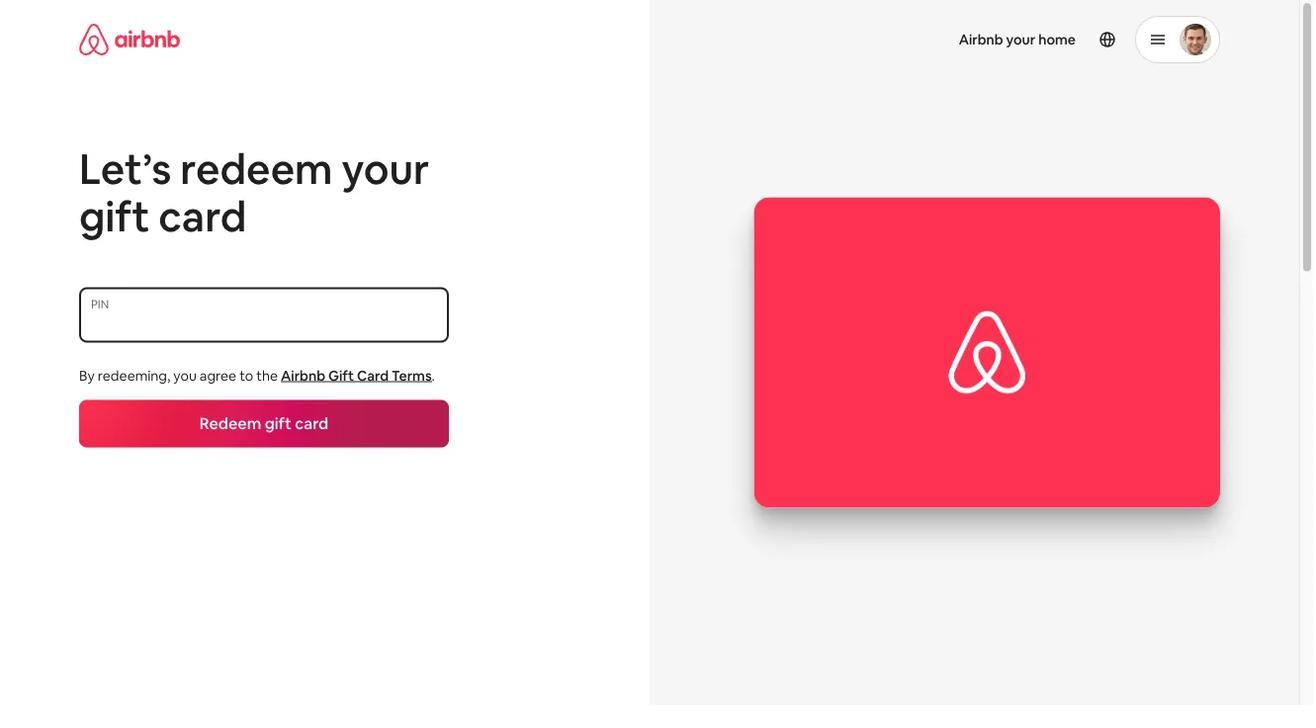 Task type: describe. For each thing, give the bounding box(es) containing it.
card
[[357, 367, 389, 384]]

redeeming,
[[98, 367, 170, 384]]

the
[[256, 367, 278, 384]]

by redeeming, you agree to the airbnb gift card terms .
[[79, 367, 435, 384]]

by
[[79, 367, 95, 384]]

airbnb inside profile element
[[959, 31, 1004, 48]]

airbnb your home link
[[947, 19, 1088, 60]]

0 horizontal spatial airbnb
[[281, 367, 325, 384]]

airbnb gift card terms link
[[281, 367, 432, 384]]

profile element
[[674, 0, 1221, 79]]

airbnb your home
[[959, 31, 1076, 48]]

card
[[159, 189, 247, 243]]



Task type: vqa. For each thing, say whether or not it's contained in the screenshot.
Airbnb to the left
yes



Task type: locate. For each thing, give the bounding box(es) containing it.
your
[[1007, 31, 1036, 48], [342, 141, 430, 196]]

airbnb
[[959, 31, 1004, 48], [281, 367, 325, 384]]

agree
[[200, 367, 237, 384]]

0 horizontal spatial your
[[342, 141, 430, 196]]

to
[[240, 367, 253, 384]]

gift
[[328, 367, 354, 384]]

0 vertical spatial airbnb
[[959, 31, 1004, 48]]

home
[[1039, 31, 1076, 48]]

airbnb right the the
[[281, 367, 325, 384]]

let's redeem your gift card
[[79, 141, 430, 243]]

you
[[173, 367, 197, 384]]

gift
[[79, 189, 150, 243]]

1 vertical spatial your
[[342, 141, 430, 196]]

let's
[[79, 141, 171, 196]]

.
[[432, 367, 435, 384]]

example gift card image
[[754, 198, 1221, 508], [754, 198, 1221, 508]]

your inside let's redeem your gift card
[[342, 141, 430, 196]]

0 vertical spatial your
[[1007, 31, 1036, 48]]

1 horizontal spatial your
[[1007, 31, 1036, 48]]

1 horizontal spatial airbnb
[[959, 31, 1004, 48]]

terms
[[392, 367, 432, 384]]

airbnb left home
[[959, 31, 1004, 48]]

1 vertical spatial airbnb
[[281, 367, 325, 384]]

redeem
[[180, 141, 333, 196]]

your inside profile element
[[1007, 31, 1036, 48]]



